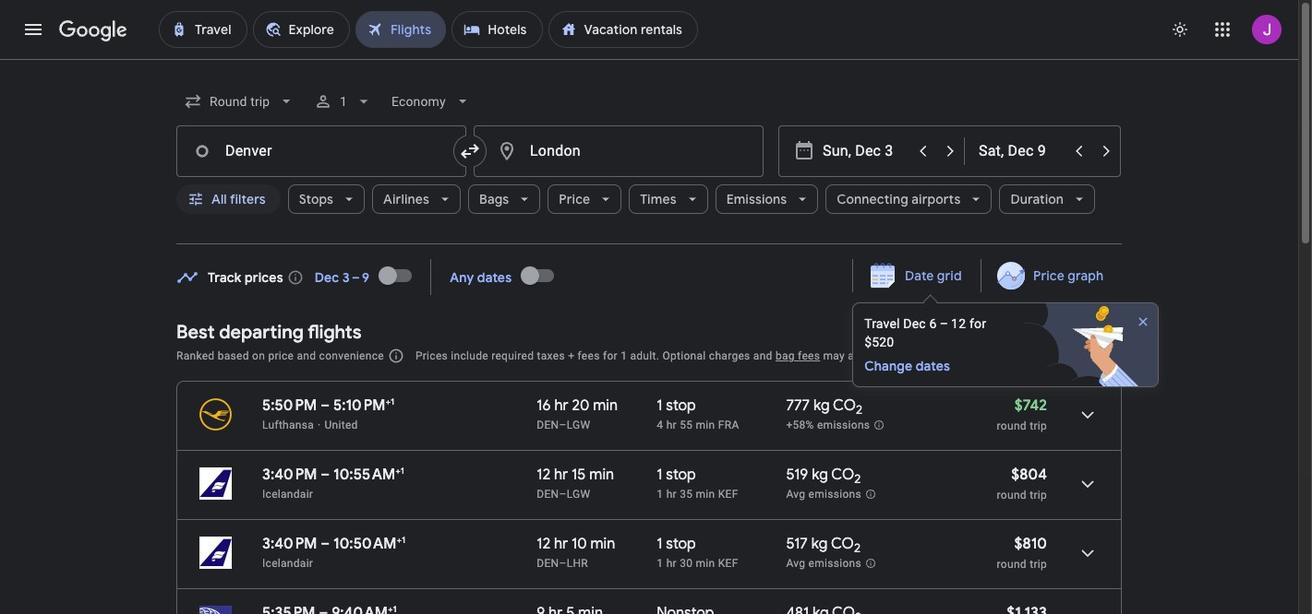 Task type: locate. For each thing, give the bounding box(es) containing it.
804 US dollars text field
[[1011, 466, 1047, 485]]

hr inside 16 hr 20 min den – lgw
[[554, 397, 568, 416]]

avg emissions down 519 kg co 2
[[786, 489, 862, 502]]

duration button
[[999, 177, 1095, 222]]

0 vertical spatial den
[[537, 419, 559, 432]]

1 vertical spatial 1 stop flight. element
[[657, 466, 696, 488]]

3:40 pm inside the 3:40 pm – 10:50 am + 1
[[262, 536, 317, 554]]

2 3:40 pm from the top
[[262, 536, 317, 554]]

fees
[[578, 350, 600, 363], [798, 350, 820, 363]]

den for 16 hr 20 min
[[537, 419, 559, 432]]

stop up 35
[[666, 466, 696, 485]]

co right 517
[[831, 536, 854, 554]]

0 vertical spatial avg
[[786, 489, 805, 502]]

1 vertical spatial icelandair
[[262, 558, 313, 571]]

min right 20
[[593, 397, 618, 416]]

2 inside 777 kg co 2
[[856, 403, 863, 418]]

0 vertical spatial trip
[[1030, 420, 1047, 433]]

flight details. leaves denver international airport at 5:50 pm on sunday, december 3 and arrives at london gatwick airport at 5:10 pm on monday, december 4. image
[[1066, 393, 1110, 438]]

1 vertical spatial 12
[[537, 536, 550, 554]]

kg up +58% emissions
[[813, 397, 830, 416]]

dec right travel
[[903, 317, 926, 332]]

2 stop from the top
[[666, 466, 696, 485]]

icelandair down departure time: 3:40 pm. text box
[[262, 558, 313, 571]]

1 horizontal spatial dec
[[903, 317, 926, 332]]

1 vertical spatial 3:40 pm
[[262, 536, 317, 554]]

lgw down 20
[[567, 419, 590, 432]]

5:50 pm – 5:10 pm + 1
[[262, 396, 394, 416]]

hr inside 1 stop 1 hr 30 min kef
[[666, 558, 677, 571]]

3 stop from the top
[[666, 536, 696, 554]]

den inside 12 hr 10 min den – lhr
[[537, 558, 559, 571]]

810 US dollars text field
[[1014, 536, 1047, 554]]

trip down $804 text field
[[1030, 489, 1047, 502]]

trip inside $742 round trip
[[1030, 420, 1047, 433]]

avg emissions down 517 kg co 2
[[786, 558, 862, 571]]

0 horizontal spatial for
[[603, 350, 618, 363]]

1 vertical spatial kg
[[812, 466, 828, 485]]

hr left 15
[[554, 466, 568, 485]]

hr right 16
[[554, 397, 568, 416]]

fees right bag at the right bottom of the page
[[798, 350, 820, 363]]

kg for 517
[[811, 536, 828, 554]]

stop up 30 at the right bottom
[[666, 536, 696, 554]]

avg down 517
[[786, 558, 805, 571]]

– right departure time: 3:40 pm. text field
[[321, 466, 330, 485]]

2 den from the top
[[537, 488, 559, 501]]

0 vertical spatial lgw
[[567, 419, 590, 432]]

bag fees button
[[776, 350, 820, 363]]

1 horizontal spatial for
[[969, 317, 986, 332]]

co
[[833, 397, 856, 416], [831, 466, 854, 485], [831, 536, 854, 554]]

2 vertical spatial 2
[[854, 541, 861, 557]]

Arrival time: 9:40 AM on  Monday, December 4. text field
[[332, 604, 397, 615]]

1 vertical spatial kef
[[718, 558, 738, 571]]

trip down $742
[[1030, 420, 1047, 433]]

min right 10
[[590, 536, 615, 554]]

for left the adult.
[[603, 350, 618, 363]]

1 stop flight. element for 12 hr 15 min
[[657, 466, 696, 488]]

emissions down 519 kg co 2
[[808, 489, 862, 502]]

stop inside 1 stop 4 hr 55 min fra
[[666, 397, 696, 416]]

0 vertical spatial kef
[[718, 488, 738, 501]]

3:40 pm inside 3:40 pm – 10:55 am + 1
[[262, 466, 317, 485]]

0 vertical spatial avg emissions
[[786, 489, 862, 502]]

2 vertical spatial stop
[[666, 536, 696, 554]]

3:40 pm for 10:50 am
[[262, 536, 317, 554]]

price
[[268, 350, 294, 363]]

filters
[[230, 191, 266, 208]]

2 avg from the top
[[786, 558, 805, 571]]

0 horizontal spatial dates
[[477, 269, 512, 286]]

trip down $810 text box
[[1030, 559, 1047, 572]]

trip inside $810 round trip
[[1030, 559, 1047, 572]]

1 horizontal spatial dates
[[916, 358, 950, 375]]

1 3:40 pm from the top
[[262, 466, 317, 485]]

2 vertical spatial den
[[537, 558, 559, 571]]

2 right 517
[[854, 541, 861, 557]]

2 vertical spatial co
[[831, 536, 854, 554]]

3 round from the top
[[997, 559, 1027, 572]]

1
[[340, 94, 348, 109], [621, 350, 627, 363], [391, 396, 394, 408], [657, 397, 663, 416], [400, 465, 404, 477], [657, 466, 663, 485], [657, 488, 663, 501], [402, 535, 406, 547], [657, 536, 663, 554], [657, 558, 663, 571]]

+ inside 3:40 pm – 10:55 am + 1
[[395, 465, 400, 477]]

total duration 12 hr 15 min. element
[[537, 466, 657, 488]]

1 vertical spatial avg emissions
[[786, 558, 862, 571]]

icelandair
[[262, 488, 313, 501], [262, 558, 313, 571]]

price
[[559, 191, 590, 208], [1033, 268, 1064, 284]]

icelandair for 10:50 am
[[262, 558, 313, 571]]

2 round from the top
[[997, 489, 1027, 502]]

connecting airports
[[837, 191, 961, 208]]

1 horizontal spatial and
[[753, 350, 773, 363]]

1 and from the left
[[297, 350, 316, 363]]

3 trip from the top
[[1030, 559, 1047, 572]]

emissions down 517 kg co 2
[[808, 558, 862, 571]]

1 stop flight. element
[[657, 397, 696, 418], [657, 466, 696, 488], [657, 536, 696, 557]]

1 button
[[307, 79, 381, 124]]

round inside $804 round trip
[[997, 489, 1027, 502]]

price graph
[[1033, 268, 1103, 284]]

co inside 777 kg co 2
[[833, 397, 856, 416]]

all
[[211, 191, 227, 208]]

10:55 am
[[333, 466, 395, 485]]

hr
[[554, 397, 568, 416], [666, 419, 677, 432], [554, 466, 568, 485], [666, 488, 677, 501], [554, 536, 568, 554], [666, 558, 677, 571]]

0 vertical spatial co
[[833, 397, 856, 416]]

icelandair down departure time: 3:40 pm. text field
[[262, 488, 313, 501]]

0 vertical spatial stop
[[666, 397, 696, 416]]

0 horizontal spatial dec
[[315, 269, 339, 286]]

trip inside $804 round trip
[[1030, 489, 1047, 502]]

1 vertical spatial 2
[[854, 472, 861, 488]]

1 trip from the top
[[1030, 420, 1047, 433]]

1 avg emissions from the top
[[786, 489, 862, 502]]

2 12 from the top
[[537, 536, 550, 554]]

1 horizontal spatial fees
[[798, 350, 820, 363]]

kg
[[813, 397, 830, 416], [812, 466, 828, 485], [811, 536, 828, 554]]

stop inside '1 stop 1 hr 35 min kef'
[[666, 466, 696, 485]]

den left lhr
[[537, 558, 559, 571]]

co up +58% emissions
[[833, 397, 856, 416]]

price inside "popup button"
[[559, 191, 590, 208]]

1 icelandair from the top
[[262, 488, 313, 501]]

bag
[[776, 350, 795, 363]]

12 hr 15 min den – lgw
[[537, 466, 614, 501]]

kef inside 1 stop 1 hr 30 min kef
[[718, 558, 738, 571]]

+ inside the 5:50 pm – 5:10 pm + 1
[[386, 396, 391, 408]]

flights
[[308, 321, 362, 344]]

2 kef from the top
[[718, 558, 738, 571]]

hr left 30 at the right bottom
[[666, 558, 677, 571]]

12 left 10
[[537, 536, 550, 554]]

1 stop flight. element up 30 at the right bottom
[[657, 536, 696, 557]]

best departing flights
[[176, 321, 362, 344]]

layover (1 of 1) is a 1 hr 35 min layover at keflavík international airport in reykjavík. element
[[657, 488, 777, 502]]

12 inside 12 hr 10 min den – lhr
[[537, 536, 550, 554]]

kg right 517
[[811, 536, 828, 554]]

any
[[450, 269, 474, 286]]

1 inside the 3:40 pm – 10:50 am + 1
[[402, 535, 406, 547]]

None field
[[176, 85, 303, 118], [384, 85, 479, 118], [176, 85, 303, 118], [384, 85, 479, 118]]

0 vertical spatial emissions
[[817, 419, 870, 432]]

– right departure time: 3:40 pm. text box
[[321, 536, 330, 554]]

2 vertical spatial 1 stop flight. element
[[657, 536, 696, 557]]

based
[[218, 350, 249, 363]]

lgw inside 12 hr 15 min den – lgw
[[567, 488, 590, 501]]

round inside $742 round trip
[[997, 420, 1027, 433]]

flight details. leaves denver international airport at 3:40 pm on sunday, december 3 and arrives at heathrow airport at 10:50 am on monday, december 4. image
[[1066, 532, 1110, 576]]

$804 round trip
[[997, 466, 1047, 502]]

leaves denver international airport at 5:50 pm on sunday, december 3 and arrives at london gatwick airport at 5:10 pm on monday, december 4. element
[[262, 396, 394, 416]]

1 inside popup button
[[340, 94, 348, 109]]

den for 12 hr 10 min
[[537, 558, 559, 571]]

1 1 stop flight. element from the top
[[657, 397, 696, 418]]

1 vertical spatial trip
[[1030, 489, 1047, 502]]

1 lgw from the top
[[567, 419, 590, 432]]

1 fees from the left
[[578, 350, 600, 363]]

2 up +58% emissions
[[856, 403, 863, 418]]

kef right 35
[[718, 488, 738, 501]]

0 vertical spatial 1 stop flight. element
[[657, 397, 696, 418]]

2 lgw from the top
[[567, 488, 590, 501]]

emissions button
[[715, 177, 818, 222]]

price left graph
[[1033, 268, 1064, 284]]

12 left 15
[[537, 466, 550, 485]]

– down total duration 16 hr 20 min. element
[[559, 419, 567, 432]]

total duration 12 hr 10 min. element
[[537, 536, 657, 557]]

convenience
[[319, 350, 384, 363]]

+58%
[[786, 419, 814, 432]]

leaves denver international airport at 3:40 pm on sunday, december 3 and arrives at london gatwick airport at 10:55 am on monday, december 4. element
[[262, 465, 404, 485]]

best departing flights main content
[[176, 253, 1178, 615]]

1 den from the top
[[537, 419, 559, 432]]

dec
[[315, 269, 339, 286], [903, 317, 926, 332]]

Departure time: 3:40 PM. text field
[[262, 466, 317, 485]]

1 stop flight. element for 16 hr 20 min
[[657, 397, 696, 418]]

1 vertical spatial for
[[603, 350, 618, 363]]

lgw
[[567, 419, 590, 432], [567, 488, 590, 501]]

layover (1 of 1) is a 4 hr 55 min layover at frankfurt airport in frankfurt. element
[[657, 418, 777, 433]]

5:10 pm
[[333, 397, 386, 416]]

1 vertical spatial emissions
[[808, 489, 862, 502]]

stop inside 1 stop 1 hr 30 min kef
[[666, 536, 696, 554]]

12 inside 12 hr 15 min den – lgw
[[537, 466, 550, 485]]

hr inside 12 hr 15 min den – lgw
[[554, 466, 568, 485]]

0 horizontal spatial fees
[[578, 350, 600, 363]]

round inside $810 round trip
[[997, 559, 1027, 572]]

1 vertical spatial dates
[[916, 358, 950, 375]]

den inside 16 hr 20 min den – lgw
[[537, 419, 559, 432]]

1 round from the top
[[997, 420, 1027, 433]]

0 vertical spatial round
[[997, 420, 1027, 433]]

1 vertical spatial avg
[[786, 558, 805, 571]]

2 avg emissions from the top
[[786, 558, 862, 571]]

lgw inside 16 hr 20 min den – lgw
[[567, 419, 590, 432]]

passenger assistance button
[[881, 350, 995, 363]]

2 inside 517 kg co 2
[[854, 541, 861, 557]]

price inside button
[[1033, 268, 1064, 284]]

1 horizontal spatial price
[[1033, 268, 1064, 284]]

min right 35
[[696, 488, 715, 501]]

track
[[208, 269, 241, 286]]

date
[[905, 268, 934, 284]]

den
[[537, 419, 559, 432], [537, 488, 559, 501], [537, 558, 559, 571]]

0 vertical spatial icelandair
[[262, 488, 313, 501]]

connecting airports button
[[826, 177, 992, 222]]

min right 30 at the right bottom
[[696, 558, 715, 571]]

2
[[856, 403, 863, 418], [854, 472, 861, 488], [854, 541, 861, 557]]

6 – 12
[[929, 317, 966, 332]]

2 vertical spatial trip
[[1030, 559, 1047, 572]]

lgw down 15
[[567, 488, 590, 501]]

and right price at bottom left
[[297, 350, 316, 363]]

3 – 9
[[342, 269, 370, 286]]

close image
[[1136, 315, 1151, 330]]

round down $810 text box
[[997, 559, 1027, 572]]

prices
[[245, 269, 283, 286]]

1 vertical spatial co
[[831, 466, 854, 485]]

– down total duration 12 hr 10 min. element
[[559, 558, 567, 571]]

3:40 pm up departure time: 5:35 pm. text box at the bottom left of the page
[[262, 536, 317, 554]]

stop for 12 hr 15 min
[[666, 466, 696, 485]]

0 vertical spatial price
[[559, 191, 590, 208]]

kef for 517
[[718, 558, 738, 571]]

0 vertical spatial 12
[[537, 466, 550, 485]]

kef inside '1 stop 1 hr 35 min kef'
[[718, 488, 738, 501]]

1 vertical spatial den
[[537, 488, 559, 501]]

and
[[297, 350, 316, 363], [753, 350, 773, 363]]

0 vertical spatial for
[[969, 317, 986, 332]]

avg for 519
[[786, 489, 805, 502]]

1 vertical spatial round
[[997, 489, 1027, 502]]

den for 12 hr 15 min
[[537, 488, 559, 501]]

hr right 4
[[666, 419, 677, 432]]

2 fees from the left
[[798, 350, 820, 363]]

– down total duration 12 hr 15 min. element
[[559, 488, 567, 501]]

min inside 1 stop 1 hr 30 min kef
[[696, 558, 715, 571]]

all filters button
[[176, 177, 280, 222]]

1 vertical spatial lgw
[[567, 488, 590, 501]]

hr inside '1 stop 1 hr 35 min kef'
[[666, 488, 677, 501]]

+ inside the 3:40 pm – 10:50 am + 1
[[397, 535, 402, 547]]

Arrival time: 10:50 AM on  Monday, December 4. text field
[[333, 535, 406, 554]]

dates
[[477, 269, 512, 286], [916, 358, 950, 375]]

co inside 517 kg co 2
[[831, 536, 854, 554]]

dec 3 – 9
[[315, 269, 370, 286]]

0 vertical spatial dates
[[477, 269, 512, 286]]

lufthansa
[[262, 419, 314, 432]]

+
[[568, 350, 575, 363], [386, 396, 391, 408], [395, 465, 400, 477], [397, 535, 402, 547]]

3 den from the top
[[537, 558, 559, 571]]

1 vertical spatial price
[[1033, 268, 1064, 284]]

min right 55
[[696, 419, 715, 432]]

kg right 519
[[812, 466, 828, 485]]

2 right 519
[[854, 472, 861, 488]]

None search field
[[176, 79, 1122, 245]]

kg inside 777 kg co 2
[[813, 397, 830, 416]]

co inside 519 kg co 2
[[831, 466, 854, 485]]

bags
[[479, 191, 509, 208]]

travel
[[864, 317, 900, 332]]

emissions for 777
[[817, 419, 870, 432]]

3:40 pm – 10:50 am + 1
[[262, 535, 406, 554]]

co right 519
[[831, 466, 854, 485]]

3 1 stop flight. element from the top
[[657, 536, 696, 557]]

avg down 519
[[786, 489, 805, 502]]

– up united
[[321, 397, 330, 416]]

for right 6 – 12
[[969, 317, 986, 332]]

kef
[[718, 488, 738, 501], [718, 558, 738, 571]]

None text field
[[176, 126, 466, 177], [474, 126, 764, 177], [176, 126, 466, 177], [474, 126, 764, 177]]

1 stop flight. element up 35
[[657, 466, 696, 488]]

fees right taxes
[[578, 350, 600, 363]]

min
[[593, 397, 618, 416], [696, 419, 715, 432], [589, 466, 614, 485], [696, 488, 715, 501], [590, 536, 615, 554], [696, 558, 715, 571]]

dec left 3 – 9
[[315, 269, 339, 286]]

price for price
[[559, 191, 590, 208]]

2 inside 519 kg co 2
[[854, 472, 861, 488]]

travel dec 6 – 12 for $520 change dates
[[864, 317, 986, 375]]

on
[[252, 350, 265, 363]]

dates inside travel dec 6 – 12 for $520 change dates
[[916, 358, 950, 375]]

avg
[[786, 489, 805, 502], [786, 558, 805, 571]]

hr left 10
[[554, 536, 568, 554]]

min inside 16 hr 20 min den – lgw
[[593, 397, 618, 416]]

0 horizontal spatial price
[[559, 191, 590, 208]]

3:40 pm for 10:55 am
[[262, 466, 317, 485]]

2 1 stop flight. element from the top
[[657, 466, 696, 488]]

15
[[572, 466, 586, 485]]

1 avg from the top
[[786, 489, 805, 502]]

change appearance image
[[1158, 7, 1202, 52]]

and left bag at the right bottom of the page
[[753, 350, 773, 363]]

2 icelandair from the top
[[262, 558, 313, 571]]

min right 15
[[589, 466, 614, 485]]

min inside '1 stop 1 hr 35 min kef'
[[696, 488, 715, 501]]

kg inside 519 kg co 2
[[812, 466, 828, 485]]

0 vertical spatial 3:40 pm
[[262, 466, 317, 485]]

+ for 10:50 am
[[397, 535, 402, 547]]

Return text field
[[979, 127, 1064, 176]]

nonstop flight. element
[[657, 605, 714, 615]]

2 vertical spatial kg
[[811, 536, 828, 554]]

den down total duration 12 hr 15 min. element
[[537, 488, 559, 501]]

1 stop flight. element up 55
[[657, 397, 696, 418]]

3:40 pm down lufthansa
[[262, 466, 317, 485]]

1 12 from the top
[[537, 466, 550, 485]]

round down $804 text field
[[997, 489, 1027, 502]]

hr left 35
[[666, 488, 677, 501]]

2 vertical spatial round
[[997, 559, 1027, 572]]

round for $742
[[997, 420, 1027, 433]]

bags button
[[468, 177, 541, 222]]

track prices
[[208, 269, 283, 286]]

35
[[680, 488, 693, 501]]

3:40 pm
[[262, 466, 317, 485], [262, 536, 317, 554]]

departing
[[219, 321, 304, 344]]

for
[[969, 317, 986, 332], [603, 350, 618, 363]]

0 vertical spatial 2
[[856, 403, 863, 418]]

1 kef from the top
[[718, 488, 738, 501]]

kg inside 517 kg co 2
[[811, 536, 828, 554]]

price right bags popup button
[[559, 191, 590, 208]]

– inside the 5:50 pm – 5:10 pm + 1
[[321, 397, 330, 416]]

flight details. leaves denver international airport at 3:40 pm on sunday, december 3 and arrives at london gatwick airport at 10:55 am on monday, december 4. image
[[1066, 463, 1110, 507]]

kg for 519
[[812, 466, 828, 485]]

1 stop from the top
[[666, 397, 696, 416]]

Departure time: 5:50 PM. text field
[[262, 397, 317, 416]]

min inside 12 hr 15 min den – lgw
[[589, 466, 614, 485]]

2 vertical spatial emissions
[[808, 558, 862, 571]]

2 trip from the top
[[1030, 489, 1047, 502]]

1 vertical spatial dec
[[903, 317, 926, 332]]

avg emissions
[[786, 489, 862, 502], [786, 558, 862, 571]]

kef right 30 at the right bottom
[[718, 558, 738, 571]]

stop up 55
[[666, 397, 696, 416]]

0 horizontal spatial and
[[297, 350, 316, 363]]

round down $742 text field at the right of the page
[[997, 420, 1027, 433]]

den inside 12 hr 15 min den – lgw
[[537, 488, 559, 501]]

0 vertical spatial kg
[[813, 397, 830, 416]]

swap origin and destination. image
[[459, 140, 481, 163]]

1 vertical spatial stop
[[666, 466, 696, 485]]

emissions
[[726, 191, 787, 208]]

den down 16
[[537, 419, 559, 432]]

avg emissions for 519
[[786, 489, 862, 502]]

emissions down 777 kg co 2
[[817, 419, 870, 432]]

emissions for 519
[[808, 489, 862, 502]]

co for 777
[[833, 397, 856, 416]]

prices include required taxes + fees for 1 adult. optional charges and bag fees may apply. passenger assistance
[[415, 350, 995, 363]]



Task type: describe. For each thing, give the bounding box(es) containing it.
0 vertical spatial dec
[[315, 269, 339, 286]]

– inside the 3:40 pm – 10:50 am + 1
[[321, 536, 330, 554]]

hr inside 1 stop 4 hr 55 min fra
[[666, 419, 677, 432]]

stops button
[[288, 177, 365, 222]]

stops
[[299, 191, 333, 208]]

charges
[[709, 350, 750, 363]]

1 stop flight. element for 12 hr 10 min
[[657, 536, 696, 557]]

find the best price region
[[176, 253, 1178, 388]]

trip for $742
[[1030, 420, 1047, 433]]

2 and from the left
[[753, 350, 773, 363]]

dec inside travel dec 6 – 12 for $520 change dates
[[903, 317, 926, 332]]

Departure time: 3:40 PM. text field
[[262, 536, 317, 554]]

co for 519
[[831, 466, 854, 485]]

lhr
[[567, 558, 588, 571]]

co for 517
[[831, 536, 854, 554]]

required
[[491, 350, 534, 363]]

12 for 12 hr 15 min
[[537, 466, 550, 485]]

5:50 pm
[[262, 397, 317, 416]]

round for $804
[[997, 489, 1027, 502]]

for inside travel dec 6 – 12 for $520 change dates
[[969, 317, 986, 332]]

20
[[572, 397, 589, 416]]

+ for 10:55 am
[[395, 465, 400, 477]]

avg for 517
[[786, 558, 805, 571]]

optional
[[662, 350, 706, 363]]

Arrival time: 10:55 AM on  Monday, December 4. text field
[[333, 465, 404, 485]]

sort by:
[[1045, 347, 1092, 364]]

55
[[680, 419, 693, 432]]

best
[[176, 321, 215, 344]]

4
[[657, 419, 663, 432]]

stop for 12 hr 10 min
[[666, 536, 696, 554]]

icelandair for 10:55 am
[[262, 488, 313, 501]]

times
[[640, 191, 677, 208]]

trip for $804
[[1030, 489, 1047, 502]]

$804
[[1011, 466, 1047, 485]]

10:50 am
[[333, 536, 397, 554]]

passenger
[[881, 350, 936, 363]]

kef for 519
[[718, 488, 738, 501]]

Departure text field
[[823, 127, 908, 176]]

$742 round trip
[[997, 397, 1047, 433]]

kg for 777
[[813, 397, 830, 416]]

Departure time: 5:35 PM. text field
[[262, 605, 315, 615]]

sort by: button
[[1037, 339, 1122, 372]]

519 kg co 2
[[786, 466, 861, 488]]

duration
[[1011, 191, 1064, 208]]

lgw for 15
[[567, 488, 590, 501]]

trip for $810
[[1030, 559, 1047, 572]]

777 kg co 2
[[786, 397, 863, 418]]

$742
[[1015, 397, 1047, 416]]

airports
[[912, 191, 961, 208]]

stop for 16 hr 20 min
[[666, 397, 696, 416]]

517
[[786, 536, 808, 554]]

round for $810
[[997, 559, 1027, 572]]

– inside 3:40 pm – 10:55 am + 1
[[321, 466, 330, 485]]

1 stop 1 hr 30 min kef
[[657, 536, 738, 571]]

date grid
[[905, 268, 962, 284]]

ranked
[[176, 350, 215, 363]]

– inside 16 hr 20 min den – lgw
[[559, 419, 567, 432]]

avg emissions for 517
[[786, 558, 862, 571]]

– inside 12 hr 15 min den – lgw
[[559, 488, 567, 501]]

by:
[[1074, 347, 1092, 364]]

airlines button
[[372, 177, 461, 222]]

3:40 pm – 10:55 am + 1
[[262, 465, 404, 485]]

layover (1 of 1) is a 1 hr 30 min layover at keflavík international airport in reykjavík. element
[[657, 557, 777, 572]]

min inside 1 stop 4 hr 55 min fra
[[696, 419, 715, 432]]

include
[[451, 350, 488, 363]]

airlines
[[383, 191, 429, 208]]

assistance
[[939, 350, 995, 363]]

total duration 16 hr 20 min. element
[[537, 397, 657, 418]]

fra
[[718, 419, 739, 432]]

min inside 12 hr 10 min den – lhr
[[590, 536, 615, 554]]

1 stop 4 hr 55 min fra
[[657, 397, 739, 432]]

30
[[680, 558, 693, 571]]

2 for 519
[[854, 472, 861, 488]]

apply.
[[848, 350, 878, 363]]

517 kg co 2
[[786, 536, 861, 557]]

price graph button
[[985, 259, 1118, 293]]

2 for 777
[[856, 403, 863, 418]]

loading results progress bar
[[0, 59, 1298, 63]]

+ for 5:10 pm
[[386, 396, 391, 408]]

12 for 12 hr 10 min
[[537, 536, 550, 554]]

leaves denver international airport at 3:40 pm on sunday, december 3 and arrives at heathrow airport at 10:50 am on monday, december 4. element
[[262, 535, 406, 554]]

emissions for 517
[[808, 558, 862, 571]]

16 hr 20 min den – lgw
[[537, 397, 618, 432]]

price button
[[548, 177, 622, 222]]

may
[[823, 350, 845, 363]]

graph
[[1068, 268, 1103, 284]]

1 inside the 5:50 pm – 5:10 pm + 1
[[391, 396, 394, 408]]

777
[[786, 397, 810, 416]]

$520
[[864, 335, 894, 350]]

main menu image
[[22, 18, 44, 41]]

sort
[[1045, 347, 1071, 364]]

connecting
[[837, 191, 909, 208]]

hr inside 12 hr 10 min den – lhr
[[554, 536, 568, 554]]

learn more about ranking image
[[388, 348, 404, 365]]

+58% emissions
[[786, 419, 870, 432]]

16
[[537, 397, 551, 416]]

total duration 9 hr 5 min. element
[[537, 605, 657, 615]]

ranked based on price and convenience
[[176, 350, 384, 363]]

price for price graph
[[1033, 268, 1064, 284]]

prices
[[415, 350, 448, 363]]

$810 round trip
[[997, 536, 1047, 572]]

1 inside 3:40 pm – 10:55 am + 1
[[400, 465, 404, 477]]

lgw for 20
[[567, 419, 590, 432]]

adult.
[[630, 350, 659, 363]]

learn more about tracked prices image
[[287, 269, 304, 286]]

leaves denver international airport at 5:35 pm on sunday, december 3 and arrives at heathrow airport at 9:40 am on monday, december 4. element
[[262, 604, 397, 615]]

change dates button
[[864, 357, 991, 376]]

2 for 517
[[854, 541, 861, 557]]

12 hr 10 min den – lhr
[[537, 536, 615, 571]]

united
[[325, 419, 358, 432]]

any dates
[[450, 269, 512, 286]]

742 US dollars text field
[[1015, 397, 1047, 416]]

date grid button
[[857, 259, 977, 293]]

$810
[[1014, 536, 1047, 554]]

1 inside 1 stop 4 hr 55 min fra
[[657, 397, 663, 416]]

Arrival time: 5:10 PM on  Monday, December 4. text field
[[333, 396, 394, 416]]

times button
[[629, 177, 708, 222]]

– inside 12 hr 10 min den – lhr
[[559, 558, 567, 571]]

1133 US dollars text field
[[1007, 605, 1047, 615]]

none search field containing all filters
[[176, 79, 1122, 245]]

grid
[[937, 268, 962, 284]]

1 stop 1 hr 35 min kef
[[657, 466, 738, 501]]

taxes
[[537, 350, 565, 363]]

all filters
[[211, 191, 266, 208]]

519
[[786, 466, 808, 485]]



Task type: vqa. For each thing, say whether or not it's contained in the screenshot.
Airlines popup button
yes



